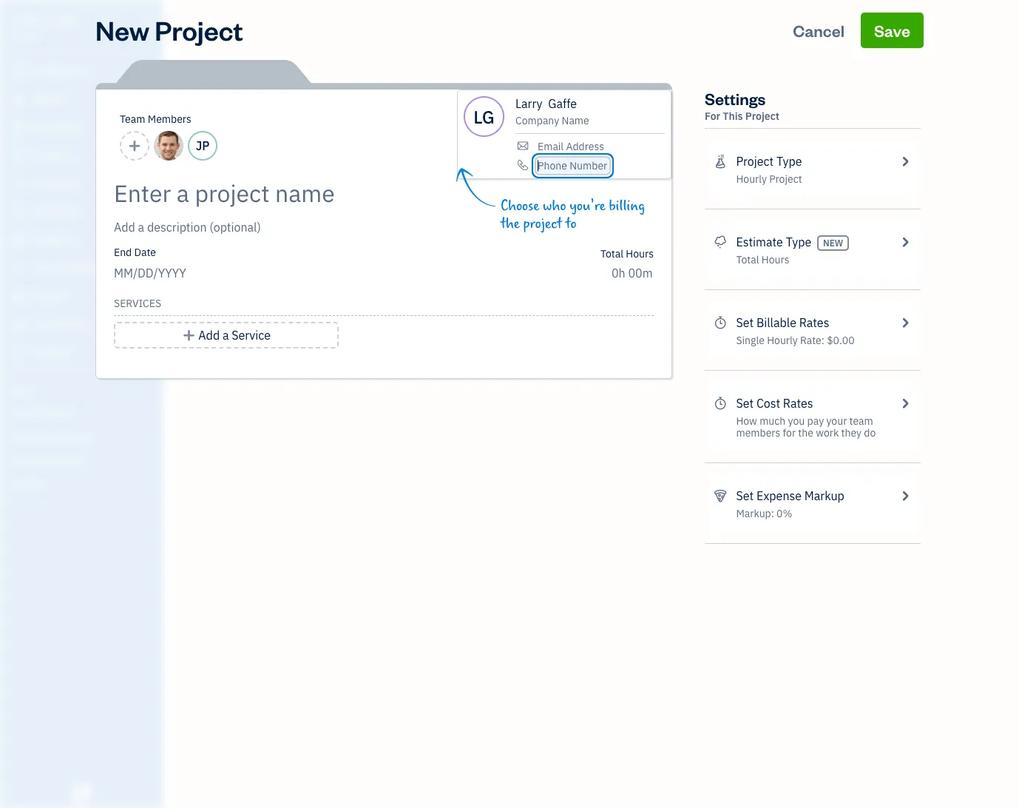 Task type: locate. For each thing, give the bounding box(es) containing it.
2 set from the top
[[737, 396, 754, 411]]

1 chevronright image from the top
[[899, 152, 912, 170]]

0 horizontal spatial the
[[501, 215, 520, 232]]

hourly project
[[737, 172, 803, 186]]

rates for set cost rates
[[783, 396, 814, 411]]

payment image
[[10, 177, 27, 192]]

chevronright image
[[899, 152, 912, 170], [899, 233, 912, 251], [899, 487, 912, 505]]

members
[[148, 112, 192, 126]]

1 vertical spatial set
[[737, 396, 754, 411]]

rates
[[800, 315, 830, 330], [783, 396, 814, 411]]

chevronright image
[[899, 314, 912, 331], [899, 394, 912, 412]]

cancel
[[793, 20, 845, 41]]

you
[[788, 414, 805, 428]]

cost
[[757, 396, 781, 411]]

the down choose
[[501, 215, 520, 232]]

new
[[95, 13, 150, 47]]

project inside settings for this project
[[746, 110, 780, 123]]

chevronright image for set expense markup
[[899, 487, 912, 505]]

project image
[[10, 233, 27, 248]]

type for project type
[[777, 154, 802, 169]]

expenses image
[[714, 487, 728, 505]]

the
[[501, 215, 520, 232], [799, 426, 814, 440]]

total down estimate
[[737, 253, 760, 266]]

inc
[[57, 13, 78, 28]]

set for set expense markup
[[737, 488, 754, 503]]

type for estimate type
[[786, 235, 812, 249]]

client image
[[10, 92, 27, 107]]

hours
[[626, 247, 654, 260], [762, 253, 790, 266]]

hourly down set billable rates
[[767, 334, 798, 347]]

1 vertical spatial chevronright image
[[899, 394, 912, 412]]

the right for
[[799, 426, 814, 440]]

1 vertical spatial type
[[786, 235, 812, 249]]

freshbooks image
[[70, 784, 93, 802]]

0 vertical spatial chevronright image
[[899, 152, 912, 170]]

hourly
[[737, 172, 767, 186], [767, 334, 798, 347]]

chevronright image for set cost rates
[[899, 394, 912, 412]]

hours up "hourly budget" text box
[[626, 247, 654, 260]]

team
[[850, 414, 874, 428]]

expense image
[[10, 205, 27, 220]]

the inside 'choose who you're billing the project to'
[[501, 215, 520, 232]]

type up hourly project
[[777, 154, 802, 169]]

2 chevronright image from the top
[[899, 233, 912, 251]]

1 set from the top
[[737, 315, 754, 330]]

add team member image
[[128, 137, 141, 155]]

1 chevronright image from the top
[[899, 314, 912, 331]]

2 vertical spatial chevronright image
[[899, 487, 912, 505]]

team members
[[120, 112, 192, 126]]

total up "hourly budget" text box
[[601, 247, 624, 260]]

who
[[543, 198, 566, 215]]

total hours up "hourly budget" text box
[[601, 247, 654, 260]]

3 chevronright image from the top
[[899, 487, 912, 505]]

timer image
[[10, 261, 27, 276]]

team members image
[[11, 407, 158, 419]]

billing
[[609, 198, 645, 215]]

rate
[[801, 334, 822, 347]]

hours down estimate type
[[762, 253, 790, 266]]

set up how
[[737, 396, 754, 411]]

1 horizontal spatial hours
[[762, 253, 790, 266]]

0%
[[777, 507, 793, 520]]

markup: 0%
[[737, 507, 793, 520]]

set up the single
[[737, 315, 754, 330]]

project
[[523, 215, 562, 232]]

how
[[737, 414, 758, 428]]

chevronright image for estimate type
[[899, 233, 912, 251]]

1 vertical spatial the
[[799, 426, 814, 440]]

1 horizontal spatial total hours
[[737, 253, 790, 266]]

set expense markup
[[737, 488, 845, 503]]

0 vertical spatial the
[[501, 215, 520, 232]]

1 vertical spatial hourly
[[767, 334, 798, 347]]

save
[[875, 20, 911, 41]]

they
[[842, 426, 862, 440]]

settings image
[[11, 478, 158, 490]]

add a service
[[199, 328, 271, 343]]

choose
[[501, 198, 540, 215]]

rates up rate
[[800, 315, 830, 330]]

End date in  format text field
[[114, 266, 294, 280]]

single
[[737, 334, 765, 347]]

for
[[705, 110, 721, 123]]

2 chevronright image from the top
[[899, 394, 912, 412]]

pay
[[808, 414, 824, 428]]

1 vertical spatial chevronright image
[[899, 233, 912, 251]]

total
[[601, 247, 624, 260], [737, 253, 760, 266]]

projects image
[[714, 152, 728, 170]]

much
[[760, 414, 786, 428]]

set for set cost rates
[[737, 396, 754, 411]]

0 vertical spatial chevronright image
[[899, 314, 912, 331]]

apps image
[[11, 383, 158, 395]]

3 set from the top
[[737, 488, 754, 503]]

project type
[[737, 154, 802, 169]]

chevronright image for project type
[[899, 152, 912, 170]]

set
[[737, 315, 754, 330], [737, 396, 754, 411], [737, 488, 754, 503]]

project
[[155, 13, 243, 47], [746, 110, 780, 123], [737, 154, 774, 169], [770, 172, 803, 186]]

2 vertical spatial set
[[737, 488, 754, 503]]

main element
[[0, 0, 200, 808]]

0 horizontal spatial hours
[[626, 247, 654, 260]]

0 vertical spatial hourly
[[737, 172, 767, 186]]

estimate image
[[10, 121, 27, 135]]

1 horizontal spatial the
[[799, 426, 814, 440]]

0 vertical spatial set
[[737, 315, 754, 330]]

type left new
[[786, 235, 812, 249]]

hourly down project type
[[737, 172, 767, 186]]

0 vertical spatial type
[[777, 154, 802, 169]]

timetracking image
[[714, 314, 728, 331]]

choose who you're billing the project to
[[501, 198, 645, 232]]

rates up the 'you'
[[783, 396, 814, 411]]

end
[[114, 246, 132, 259]]

total hours
[[601, 247, 654, 260], [737, 253, 790, 266]]

single hourly rate : $0.00
[[737, 334, 855, 347]]

total hours down estimate
[[737, 253, 790, 266]]

type
[[777, 154, 802, 169], [786, 235, 812, 249]]

0 vertical spatial rates
[[800, 315, 830, 330]]

items and services image
[[11, 431, 158, 442]]

markup
[[805, 488, 845, 503]]

set up "markup:"
[[737, 488, 754, 503]]

1 vertical spatial rates
[[783, 396, 814, 411]]

Email Address text field
[[538, 140, 605, 153]]



Task type: describe. For each thing, give the bounding box(es) containing it.
1 horizontal spatial hourly
[[767, 334, 798, 347]]

timetracking image
[[714, 394, 728, 412]]

team
[[120, 112, 145, 126]]

First Name text field
[[516, 96, 543, 111]]

settings
[[705, 88, 766, 109]]

to
[[566, 215, 577, 232]]

set for set billable rates
[[737, 315, 754, 330]]

add a service button
[[114, 322, 339, 349]]

end date
[[114, 246, 156, 259]]

new project
[[95, 13, 243, 47]]

0 horizontal spatial hourly
[[737, 172, 767, 186]]

this
[[723, 110, 743, 123]]

turtle
[[12, 13, 54, 28]]

billable
[[757, 315, 797, 330]]

new
[[824, 237, 844, 249]]

members
[[737, 426, 781, 440]]

set cost rates
[[737, 396, 814, 411]]

work
[[816, 426, 839, 440]]

money image
[[10, 289, 27, 304]]

how much you pay your team members for the work they do
[[737, 414, 876, 440]]

expense
[[757, 488, 802, 503]]

estimate
[[737, 235, 784, 249]]

markup:
[[737, 507, 775, 520]]

your
[[827, 414, 847, 428]]

0 horizontal spatial total hours
[[601, 247, 654, 260]]

$0.00
[[827, 334, 855, 347]]

:
[[822, 334, 825, 347]]

date
[[134, 246, 156, 259]]

invoice image
[[10, 149, 27, 164]]

services
[[114, 297, 161, 310]]

chart image
[[10, 317, 27, 332]]

estimate type
[[737, 235, 812, 249]]

Project Name text field
[[114, 178, 521, 208]]

jp
[[196, 138, 210, 153]]

envelope image
[[516, 140, 531, 152]]

service
[[232, 328, 271, 343]]

do
[[865, 426, 876, 440]]

you're
[[570, 198, 606, 215]]

turtle inc owner
[[12, 13, 78, 41]]

0 horizontal spatial total
[[601, 247, 624, 260]]

lg
[[474, 105, 495, 128]]

add
[[199, 328, 220, 343]]

settings for this project
[[705, 88, 780, 123]]

Phone Number text field
[[538, 159, 608, 172]]

save button
[[861, 13, 924, 48]]

cancel button
[[780, 13, 858, 48]]

estimates image
[[714, 233, 728, 251]]

the inside how much you pay your team members for the work they do
[[799, 426, 814, 440]]

bank connections image
[[11, 454, 158, 466]]

rates for set billable rates
[[800, 315, 830, 330]]

plus image
[[182, 326, 196, 344]]

Project Description text field
[[114, 218, 521, 236]]

Last Name text field
[[549, 96, 578, 111]]

dashboard image
[[10, 64, 27, 79]]

Hourly Budget text field
[[612, 266, 654, 280]]

chevronright image for set billable rates
[[899, 314, 912, 331]]

for
[[783, 426, 796, 440]]

report image
[[10, 346, 27, 360]]

set billable rates
[[737, 315, 830, 330]]

owner
[[12, 30, 39, 41]]

Company Name text field
[[516, 114, 590, 127]]

a
[[223, 328, 229, 343]]

phone image
[[516, 159, 531, 171]]

1 horizontal spatial total
[[737, 253, 760, 266]]



Task type: vqa. For each thing, say whether or not it's contained in the screenshot.


